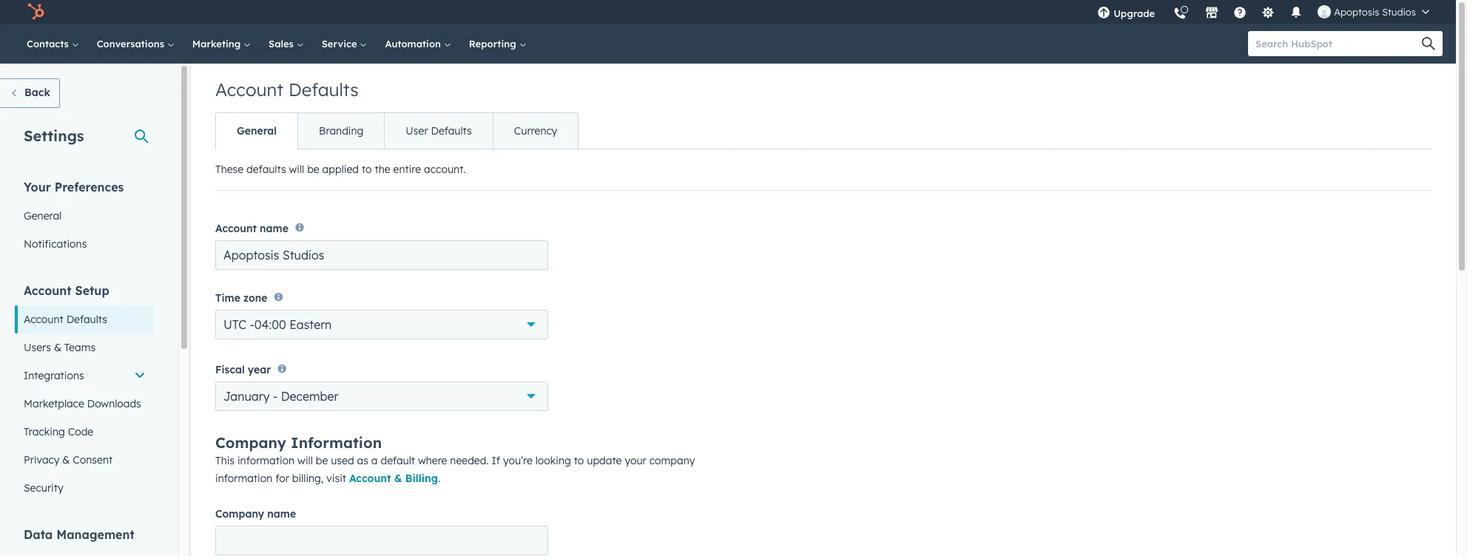 Task type: locate. For each thing, give the bounding box(es) containing it.
1 vertical spatial -
[[273, 389, 278, 404]]

to left the update
[[574, 454, 584, 468]]

for
[[275, 472, 289, 485]]

preferences
[[55, 180, 124, 195]]

1 vertical spatial name
[[267, 508, 296, 521]]

1 horizontal spatial &
[[62, 454, 70, 467]]

will right defaults
[[289, 163, 304, 176]]

back link
[[0, 78, 60, 108]]

to left the
[[362, 163, 372, 176]]

defaults up users & teams link
[[66, 313, 107, 326]]

privacy
[[24, 454, 59, 467]]

general link
[[216, 113, 297, 149], [15, 202, 155, 230]]

entire
[[393, 163, 421, 176]]

will
[[289, 163, 304, 176], [297, 454, 313, 468]]

account down a
[[349, 472, 391, 485]]

name down for
[[267, 508, 296, 521]]

1 vertical spatial general
[[24, 209, 62, 223]]

privacy & consent
[[24, 454, 113, 467]]

defaults right user
[[431, 124, 472, 138]]

to inside this information will be used as a default where needed. if you're looking to update your company information for billing, visit
[[574, 454, 584, 468]]

2 company from the top
[[215, 508, 264, 521]]

0 vertical spatial defaults
[[288, 78, 359, 101]]

contacts
[[27, 38, 72, 50]]

menu
[[1088, 0, 1438, 29]]

navigation
[[215, 112, 579, 149]]

- right the "january"
[[273, 389, 278, 404]]

will for information
[[297, 454, 313, 468]]

2 horizontal spatial &
[[394, 472, 402, 485]]

1 vertical spatial be
[[316, 454, 328, 468]]

branding link
[[297, 113, 384, 149]]

be left used
[[316, 454, 328, 468]]

marketing
[[192, 38, 243, 50]]

general inside your preferences element
[[24, 209, 62, 223]]

billing
[[405, 472, 438, 485]]

code
[[68, 425, 93, 439]]

1 vertical spatial company
[[215, 508, 264, 521]]

search image
[[1422, 37, 1435, 50]]

0 vertical spatial to
[[362, 163, 372, 176]]

utc -04:00 eastern
[[223, 317, 332, 332]]

2 horizontal spatial defaults
[[431, 124, 472, 138]]

general link up defaults
[[216, 113, 297, 149]]

to
[[362, 163, 372, 176], [574, 454, 584, 468]]

1 horizontal spatial account defaults
[[215, 78, 359, 101]]

1 vertical spatial to
[[574, 454, 584, 468]]

0 vertical spatial be
[[307, 163, 319, 176]]

general link down preferences
[[15, 202, 155, 230]]

help image
[[1234, 7, 1247, 20]]

account
[[215, 78, 284, 101], [215, 222, 257, 236], [24, 283, 71, 298], [24, 313, 63, 326], [349, 472, 391, 485]]

will for defaults
[[289, 163, 304, 176]]

company down 'this'
[[215, 508, 264, 521]]

fiscal
[[215, 363, 245, 377]]

company up 'this'
[[215, 434, 286, 452]]

0 horizontal spatial general
[[24, 209, 62, 223]]

tara schultz image
[[1318, 5, 1331, 18]]

2 vertical spatial defaults
[[66, 313, 107, 326]]

january - december
[[223, 389, 338, 404]]

0 horizontal spatial account defaults
[[24, 313, 107, 326]]

general for your
[[24, 209, 62, 223]]

0 horizontal spatial &
[[54, 341, 61, 354]]

january
[[223, 389, 270, 404]]

1 vertical spatial general link
[[15, 202, 155, 230]]

&
[[54, 341, 61, 354], [62, 454, 70, 467], [394, 472, 402, 485]]

studios
[[1382, 6, 1416, 18]]

defaults inside account setup element
[[66, 313, 107, 326]]

1 vertical spatial account defaults
[[24, 313, 107, 326]]

0 vertical spatial &
[[54, 341, 61, 354]]

information
[[237, 454, 295, 468], [215, 472, 272, 485]]

account down marketing "link"
[[215, 78, 284, 101]]

- right utc
[[250, 317, 254, 332]]

you're
[[503, 454, 533, 468]]

& down default
[[394, 472, 402, 485]]

utc
[[223, 317, 246, 332]]

account left setup
[[24, 283, 71, 298]]

name down defaults
[[260, 222, 288, 236]]

account defaults down 'sales' link
[[215, 78, 359, 101]]

default
[[381, 454, 415, 468]]

notifications image
[[1290, 7, 1303, 20]]

general link for your
[[15, 202, 155, 230]]

apoptosis studios button
[[1309, 0, 1438, 24]]

2 vertical spatial &
[[394, 472, 402, 485]]

needed.
[[450, 454, 489, 468]]

1 horizontal spatial general link
[[216, 113, 297, 149]]

& for billing
[[394, 472, 402, 485]]

0 vertical spatial name
[[260, 222, 288, 236]]

1 horizontal spatial defaults
[[288, 78, 359, 101]]

this information will be used as a default where needed. if you're looking to update your company information for billing, visit
[[215, 454, 695, 485]]

general
[[237, 124, 277, 138], [24, 209, 62, 223]]

hubspot image
[[27, 3, 44, 21]]

notifications
[[24, 237, 87, 251]]

0 vertical spatial will
[[289, 163, 304, 176]]

information down 'this'
[[215, 472, 272, 485]]

1 vertical spatial will
[[297, 454, 313, 468]]

0 vertical spatial -
[[250, 317, 254, 332]]

setup
[[75, 283, 109, 298]]

be inside this information will be used as a default where needed. if you're looking to update your company information for billing, visit
[[316, 454, 328, 468]]

time zone
[[215, 291, 267, 305]]

zone
[[243, 291, 267, 305]]

account up users
[[24, 313, 63, 326]]

security
[[24, 482, 63, 495]]

1 horizontal spatial to
[[574, 454, 584, 468]]

0 horizontal spatial defaults
[[66, 313, 107, 326]]

back
[[24, 86, 50, 99]]

general down your
[[24, 209, 62, 223]]

1 vertical spatial &
[[62, 454, 70, 467]]

if
[[492, 454, 500, 468]]

your
[[24, 180, 51, 195]]

0 vertical spatial general link
[[216, 113, 297, 149]]

account setup
[[24, 283, 109, 298]]

year
[[248, 363, 271, 377]]

be
[[307, 163, 319, 176], [316, 454, 328, 468]]

0 horizontal spatial -
[[250, 317, 254, 332]]

notifications link
[[15, 230, 155, 258]]

integrations button
[[15, 362, 155, 390]]

0 vertical spatial company
[[215, 434, 286, 452]]

general up defaults
[[237, 124, 277, 138]]

1 company from the top
[[215, 434, 286, 452]]

& for teams
[[54, 341, 61, 354]]

& right privacy
[[62, 454, 70, 467]]

security link
[[15, 474, 155, 502]]

automation
[[385, 38, 444, 50]]

0 horizontal spatial general link
[[15, 202, 155, 230]]

your preferences element
[[15, 179, 155, 258]]

be left the applied
[[307, 163, 319, 176]]

time
[[215, 291, 240, 305]]

information up for
[[237, 454, 295, 468]]

defaults inside "link"
[[431, 124, 472, 138]]

marketplace downloads
[[24, 397, 141, 411]]

will inside this information will be used as a default where needed. if you're looking to update your company information for billing, visit
[[297, 454, 313, 468]]

will up billing,
[[297, 454, 313, 468]]

1 horizontal spatial -
[[273, 389, 278, 404]]

account defaults link
[[15, 306, 155, 334]]

user
[[406, 124, 428, 138]]

consent
[[73, 454, 113, 467]]

data
[[24, 528, 53, 542]]

name for company name
[[267, 508, 296, 521]]

1 vertical spatial defaults
[[431, 124, 472, 138]]

service
[[322, 38, 360, 50]]

company for company name
[[215, 508, 264, 521]]

marketing link
[[183, 24, 260, 64]]

marketplace
[[24, 397, 84, 411]]

general for account
[[237, 124, 277, 138]]

account defaults up users & teams
[[24, 313, 107, 326]]

.
[[438, 472, 440, 485]]

billing,
[[292, 472, 324, 485]]

help button
[[1228, 0, 1253, 24]]

account setup element
[[15, 283, 155, 502]]

& right users
[[54, 341, 61, 354]]

0 vertical spatial general
[[237, 124, 277, 138]]

1 horizontal spatial general
[[237, 124, 277, 138]]

your
[[625, 454, 647, 468]]

navigation containing general
[[215, 112, 579, 149]]

defaults up branding link
[[288, 78, 359, 101]]

search button
[[1415, 31, 1443, 56]]

conversations
[[97, 38, 167, 50]]

defaults
[[288, 78, 359, 101], [431, 124, 472, 138], [66, 313, 107, 326]]



Task type: vqa. For each thing, say whether or not it's contained in the screenshot.
top the be
yes



Task type: describe. For each thing, give the bounding box(es) containing it.
account & billing link
[[349, 472, 438, 485]]

used
[[331, 454, 354, 468]]

settings image
[[1262, 7, 1275, 20]]

users & teams link
[[15, 334, 155, 362]]

Company name text field
[[215, 526, 548, 556]]

users & teams
[[24, 341, 96, 354]]

reporting link
[[460, 24, 535, 64]]

downloads
[[87, 397, 141, 411]]

december
[[281, 389, 338, 404]]

Search HubSpot search field
[[1248, 31, 1429, 56]]

calling icon button
[[1168, 1, 1193, 23]]

integrations
[[24, 369, 84, 383]]

these defaults will be applied to the entire account.
[[215, 163, 466, 176]]

apoptosis
[[1334, 6, 1379, 18]]

marketplaces image
[[1205, 7, 1219, 20]]

company
[[649, 454, 695, 468]]

1 vertical spatial information
[[215, 472, 272, 485]]

utc -04:00 eastern button
[[215, 310, 548, 339]]

account.
[[424, 163, 466, 176]]

be for used
[[316, 454, 328, 468]]

defaults for user defaults "link"
[[431, 124, 472, 138]]

notifications button
[[1284, 0, 1309, 24]]

company for company information
[[215, 434, 286, 452]]

currency
[[514, 124, 557, 138]]

apoptosis studios
[[1334, 6, 1416, 18]]

settings link
[[1253, 0, 1284, 24]]

calling icon image
[[1174, 7, 1187, 21]]

sales link
[[260, 24, 313, 64]]

fiscal year
[[215, 363, 271, 377]]

Account name text field
[[215, 241, 548, 270]]

teams
[[64, 341, 96, 354]]

a
[[371, 454, 378, 468]]

company information
[[215, 434, 382, 452]]

update
[[587, 454, 622, 468]]

where
[[418, 454, 447, 468]]

service link
[[313, 24, 376, 64]]

user defaults
[[406, 124, 472, 138]]

general link for account
[[216, 113, 297, 149]]

hubspot link
[[18, 3, 55, 21]]

tracking
[[24, 425, 65, 439]]

eastern
[[289, 317, 332, 332]]

january - december button
[[215, 382, 548, 411]]

information
[[291, 434, 382, 452]]

marketplace downloads link
[[15, 390, 155, 418]]

account defaults inside account setup element
[[24, 313, 107, 326]]

0 vertical spatial information
[[237, 454, 295, 468]]

these
[[215, 163, 244, 176]]

applied
[[322, 163, 359, 176]]

privacy & consent link
[[15, 446, 155, 474]]

settings
[[24, 127, 84, 145]]

account & billing .
[[349, 472, 440, 485]]

& for consent
[[62, 454, 70, 467]]

- for 04:00
[[250, 317, 254, 332]]

account down these
[[215, 222, 257, 236]]

marketplaces button
[[1197, 0, 1228, 24]]

0 horizontal spatial to
[[362, 163, 372, 176]]

- for december
[[273, 389, 278, 404]]

tracking code
[[24, 425, 93, 439]]

be for applied
[[307, 163, 319, 176]]

name for account name
[[260, 222, 288, 236]]

automation link
[[376, 24, 460, 64]]

account name
[[215, 222, 288, 236]]

tracking code link
[[15, 418, 155, 446]]

0 vertical spatial account defaults
[[215, 78, 359, 101]]

contacts link
[[18, 24, 88, 64]]

defaults for account defaults link
[[66, 313, 107, 326]]

reporting
[[469, 38, 519, 50]]

this
[[215, 454, 235, 468]]

as
[[357, 454, 368, 468]]

sales
[[269, 38, 296, 50]]

looking
[[535, 454, 571, 468]]

defaults
[[246, 163, 286, 176]]

users
[[24, 341, 51, 354]]

04:00
[[254, 317, 286, 332]]

data management
[[24, 528, 134, 542]]

currency link
[[493, 113, 578, 149]]

your preferences
[[24, 180, 124, 195]]

upgrade image
[[1097, 7, 1111, 20]]

visit
[[326, 472, 346, 485]]

branding
[[319, 124, 364, 138]]

menu containing apoptosis studios
[[1088, 0, 1438, 29]]

user defaults link
[[384, 113, 493, 149]]



